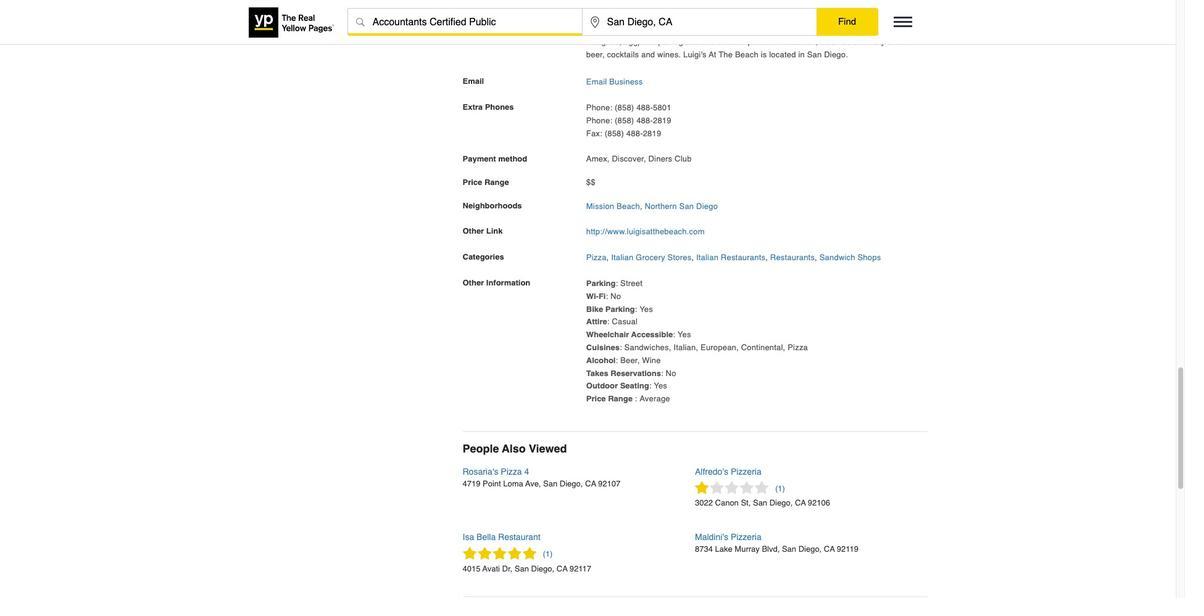 Task type: locate. For each thing, give the bounding box(es) containing it.
restaurants left restaurants "link"
[[721, 253, 766, 262]]

takes
[[586, 369, 609, 378]]

pizza link
[[586, 253, 607, 262]]

wine
[[642, 356, 661, 365]]

cuisines
[[586, 343, 620, 352]]

(858)
[[615, 103, 634, 112], [615, 116, 634, 125], [605, 129, 624, 138]]

2 other from the top
[[463, 278, 484, 288]]

1 horizontal spatial italian
[[696, 253, 719, 262]]

ca
[[585, 480, 596, 489], [795, 499, 806, 508], [824, 545, 835, 555], [557, 565, 568, 574]]

other link
[[463, 227, 503, 236]]

ca left the 92119
[[824, 545, 835, 555]]

diego, right st,
[[770, 499, 793, 508]]

maldini's pizzeria 8734 lake murray blvd, san diego, ca 92119
[[695, 533, 859, 555]]

1 vertical spatial : yes
[[673, 330, 691, 340]]

0 vertical spatial (1)
[[775, 484, 785, 494]]

2819 down 5801
[[653, 116, 672, 125]]

(858) up 'discover,' on the right of page
[[615, 116, 634, 125]]

pizza up loma
[[501, 467, 522, 477]]

1 horizontal spatial pizza
[[586, 253, 607, 262]]

range inside the parking : street wi-fi : no bike parking : yes attire : casual wheelchair accessible : yes cuisines : sandwiches, italian, european, continental, pizza alcohol : beer, wine takes reservations : no outdoor seating : yes price range : average
[[608, 395, 633, 404]]

ca inside rosaria's pizza 4 4719 point loma ave, san diego, ca 92107
[[585, 480, 596, 489]]

0 horizontal spatial pizza
[[501, 467, 522, 477]]

0 horizontal spatial italian
[[611, 253, 634, 262]]

0 vertical spatial pizza
[[586, 253, 607, 262]]

email business link
[[586, 77, 643, 87]]

european,
[[701, 343, 739, 352]]

1 other from the top
[[463, 227, 484, 236]]

1 pizzeria from the top
[[731, 467, 762, 477]]

find button
[[817, 8, 878, 35]]

2819 up diners
[[643, 129, 661, 138]]

8734
[[695, 545, 713, 555]]

avati
[[483, 565, 500, 574]]

loma
[[503, 480, 523, 489]]

email business
[[586, 77, 643, 87]]

diners
[[649, 154, 673, 163]]

: yes up italian,
[[673, 330, 691, 340]]

bike
[[586, 305, 603, 314]]

business
[[609, 77, 643, 87]]

parking up : casual on the right of page
[[606, 305, 635, 314]]

isa
[[463, 533, 474, 543]]

0 horizontal spatial email
[[463, 77, 484, 86]]

email left business at the right top of the page
[[586, 77, 607, 87]]

pizzeria up (1) 3022 canon st, san diego, ca 92106
[[731, 467, 762, 477]]

pizzeria inside maldini's pizzeria 8734 lake murray blvd, san diego, ca 92119
[[731, 533, 762, 543]]

2 horizontal spatial pizza
[[788, 343, 808, 352]]

restaurants left sandwich
[[770, 253, 815, 262]]

1 horizontal spatial price
[[586, 395, 606, 404]]

bella
[[477, 533, 496, 543]]

email for email
[[463, 77, 484, 86]]

amex,
[[586, 154, 610, 163]]

diego, right dr,
[[531, 565, 555, 574]]

2 vertical spatial : yes
[[649, 382, 667, 391]]

neighborhoods
[[463, 201, 522, 210]]

range
[[485, 178, 509, 187], [608, 395, 633, 404]]

diego, inside rosaria's pizza 4 4719 point loma ave, san diego, ca 92107
[[560, 480, 583, 489]]

1 vertical spatial 2819
[[643, 129, 661, 138]]

: yes
[[635, 305, 653, 314], [673, 330, 691, 340], [649, 382, 667, 391]]

email
[[463, 77, 484, 86], [586, 77, 607, 87]]

0 horizontal spatial (1)
[[543, 550, 553, 559]]

range down payment method
[[485, 178, 509, 187]]

(1) inside (1) 3022 canon st, san diego, ca 92106
[[775, 484, 785, 494]]

other down categories
[[463, 278, 484, 288]]

1 vertical spatial : no
[[661, 369, 676, 378]]

italian restaurants link
[[696, 253, 766, 262]]

Find a business text field
[[348, 9, 582, 36]]

3022
[[695, 499, 713, 508]]

1 vertical spatial 488-
[[637, 116, 653, 125]]

2 restaurants from the left
[[770, 253, 815, 262]]

payment
[[463, 154, 496, 163]]

rosaria's
[[463, 467, 499, 477]]

2 pizzeria from the top
[[731, 533, 762, 543]]

1 horizontal spatial restaurants
[[770, 253, 815, 262]]

2819
[[653, 116, 672, 125], [643, 129, 661, 138]]

payment method
[[463, 154, 527, 163]]

1 horizontal spatial range
[[608, 395, 633, 404]]

: yes up : casual on the right of page
[[635, 305, 653, 314]]

san right st,
[[753, 499, 767, 508]]

san
[[679, 202, 694, 211], [543, 480, 558, 489], [753, 499, 767, 508], [782, 545, 796, 555], [515, 565, 529, 574]]

price down outdoor
[[586, 395, 606, 404]]

Where? text field
[[583, 9, 817, 36]]

2 phone: from the top
[[586, 116, 613, 125]]

italian right stores
[[696, 253, 719, 262]]

price down payment
[[463, 178, 482, 187]]

488- down business at the right top of the page
[[637, 103, 653, 112]]

0 vertical spatial pizzeria
[[731, 467, 762, 477]]

people also viewed
[[463, 443, 567, 456]]

ca left 92117
[[557, 565, 568, 574]]

pizza
[[586, 253, 607, 262], [788, 343, 808, 352], [501, 467, 522, 477]]

0 vertical spatial (858)
[[615, 103, 634, 112]]

: no up : average in the bottom right of the page
[[661, 369, 676, 378]]

pizza , italian grocery stores , italian restaurants , restaurants , sandwich shops
[[586, 253, 881, 262]]

1 vertical spatial pizza
[[788, 343, 808, 352]]

the real yellow pages logo image
[[249, 7, 335, 37]]

0 vertical spatial range
[[485, 178, 509, 187]]

0 horizontal spatial restaurants
[[721, 253, 766, 262]]

ca left "92106" on the bottom right of page
[[795, 499, 806, 508]]

1 vertical spatial (858)
[[615, 116, 634, 125]]

2 vertical spatial (858)
[[605, 129, 624, 138]]

pizzeria
[[731, 467, 762, 477], [731, 533, 762, 543]]

maldini's
[[695, 533, 729, 543]]

isa bella restaurant (1) 4015 avati dr, san diego, ca 92117
[[463, 533, 591, 574]]

email up extra at the top of the page
[[463, 77, 484, 86]]

other
[[463, 227, 484, 236], [463, 278, 484, 288]]

pizzeria up murray
[[731, 533, 762, 543]]

restaurants
[[721, 253, 766, 262], [770, 253, 815, 262]]

pizza inside rosaria's pizza 4 4719 point loma ave, san diego, ca 92107
[[501, 467, 522, 477]]

0 vertical spatial : yes
[[635, 305, 653, 314]]

wi-
[[586, 292, 599, 301]]

alfredo's pizzeria
[[695, 467, 762, 477]]

2 vertical spatial pizza
[[501, 467, 522, 477]]

1 vertical spatial range
[[608, 395, 633, 404]]

ca left 92107 in the bottom right of the page
[[585, 480, 596, 489]]

san right blvd,
[[782, 545, 796, 555]]

san inside isa bella restaurant (1) 4015 avati dr, san diego, ca 92117
[[515, 565, 529, 574]]

(858) down business at the right top of the page
[[615, 103, 634, 112]]

1 vertical spatial (1)
[[543, 550, 553, 559]]

other left link
[[463, 227, 484, 236]]

0 horizontal spatial price
[[463, 178, 482, 187]]

italian,
[[674, 343, 698, 352]]

0 vertical spatial price
[[463, 178, 482, 187]]

parking
[[586, 279, 616, 288], [606, 305, 635, 314]]

1 horizontal spatial email
[[586, 77, 607, 87]]

: average
[[635, 395, 670, 404]]

1 phone: from the top
[[586, 103, 613, 112]]

other for other link
[[463, 227, 484, 236]]

italian right pizza link
[[611, 253, 634, 262]]

1 italian from the left
[[611, 253, 634, 262]]

wheelchair
[[586, 330, 629, 340]]

0 horizontal spatial : no
[[606, 292, 621, 301]]

488- down 5801
[[637, 116, 653, 125]]

: yes up : average in the bottom right of the page
[[649, 382, 667, 391]]

0 vertical spatial other
[[463, 227, 484, 236]]

mission
[[586, 202, 614, 211]]

diego, left 92107 in the bottom right of the page
[[560, 480, 583, 489]]

ca inside maldini's pizzeria 8734 lake murray blvd, san diego, ca 92119
[[824, 545, 835, 555]]

(1) 3022 canon st, san diego, ca 92106
[[695, 484, 830, 508]]

san right the ave, at bottom
[[543, 480, 558, 489]]

92107
[[598, 480, 621, 489]]

blvd,
[[762, 545, 780, 555]]

parking up fi
[[586, 279, 616, 288]]

phone:
[[586, 103, 613, 112], [586, 116, 613, 125]]

diego, inside maldini's pizzeria 8734 lake murray blvd, san diego, ca 92119
[[799, 545, 822, 555]]

diego, left the 92119
[[799, 545, 822, 555]]

1 vertical spatial phone:
[[586, 116, 613, 125]]

: no down : street
[[606, 292, 621, 301]]

(858) right fax:
[[605, 129, 624, 138]]

488-
[[637, 103, 653, 112], [637, 116, 653, 125], [627, 129, 643, 138]]

san right dr,
[[515, 565, 529, 574]]

pizza up the wi-
[[586, 253, 607, 262]]

northern san diego link
[[645, 202, 718, 211]]

1 vertical spatial other
[[463, 278, 484, 288]]

range down "seating"
[[608, 395, 633, 404]]

0 horizontal spatial range
[[485, 178, 509, 187]]

fi
[[599, 292, 606, 301]]

price
[[463, 178, 482, 187], [586, 395, 606, 404]]

0 vertical spatial 488-
[[637, 103, 653, 112]]

dr,
[[502, 565, 513, 574]]

pizza right continental,
[[788, 343, 808, 352]]

canon
[[715, 499, 739, 508]]

diego, inside isa bella restaurant (1) 4015 avati dr, san diego, ca 92117
[[531, 565, 555, 574]]

1 horizontal spatial (1)
[[775, 484, 785, 494]]

1 vertical spatial pizzeria
[[731, 533, 762, 543]]

parking : street wi-fi : no bike parking : yes attire : casual wheelchair accessible : yes cuisines : sandwiches, italian, european, continental, pizza alcohol : beer, wine takes reservations : no outdoor seating : yes price range : average
[[586, 279, 808, 404]]

rosaria's pizza 4 4719 point loma ave, san diego, ca 92107
[[463, 467, 621, 489]]

488- up amex, discover, diners club
[[627, 129, 643, 138]]

1 horizontal spatial : no
[[661, 369, 676, 378]]

1 vertical spatial price
[[586, 395, 606, 404]]

: sandwiches,
[[620, 343, 671, 352]]

0 vertical spatial phone:
[[586, 103, 613, 112]]



Task type: vqa. For each thing, say whether or not it's contained in the screenshot.


Task type: describe. For each thing, give the bounding box(es) containing it.
4719
[[463, 480, 481, 489]]

92119
[[837, 545, 859, 555]]

club
[[675, 154, 692, 163]]

4
[[524, 467, 529, 477]]

also
[[502, 443, 526, 456]]

$$
[[586, 178, 596, 187]]

attire
[[586, 318, 607, 327]]

find
[[838, 16, 856, 27]]

viewed
[[529, 443, 567, 456]]

stores
[[668, 253, 692, 262]]

other for other information
[[463, 278, 484, 288]]

mission beach link
[[586, 202, 640, 211]]

1 vertical spatial parking
[[606, 305, 635, 314]]

http://www.luigisatthebeach.com link
[[586, 227, 705, 237]]

alfredo's
[[695, 467, 729, 477]]

mission beach , northern san diego
[[586, 202, 718, 211]]

san inside (1) 3022 canon st, san diego, ca 92106
[[753, 499, 767, 508]]

phone: (858) 488-5801 phone: (858) 488-2819 fax: (858) 488-2819
[[586, 103, 672, 138]]

point
[[483, 480, 501, 489]]

ca inside isa bella restaurant (1) 4015 avati dr, san diego, ca 92117
[[557, 565, 568, 574]]

: street
[[616, 279, 643, 288]]

seating
[[620, 382, 649, 391]]

restaurant
[[498, 533, 541, 543]]

alcohol
[[586, 356, 616, 365]]

murray
[[735, 545, 760, 555]]

4015
[[463, 565, 481, 574]]

san left diego at the right top of the page
[[679, 202, 694, 211]]

: casual
[[607, 318, 638, 327]]

pizza inside the parking : street wi-fi : no bike parking : yes attire : casual wheelchair accessible : yes cuisines : sandwiches, italian, european, continental, pizza alcohol : beer, wine takes reservations : no outdoor seating : yes price range : average
[[788, 343, 808, 352]]

pizzeria for alfredo's
[[731, 467, 762, 477]]

, left the northern
[[640, 202, 643, 211]]

grocery
[[636, 253, 665, 262]]

2 vertical spatial 488-
[[627, 129, 643, 138]]

discover,
[[612, 154, 646, 163]]

diego
[[696, 202, 718, 211]]

extra phones
[[463, 103, 514, 112]]

people
[[463, 443, 499, 456]]

, left grocery
[[607, 253, 609, 262]]

extra
[[463, 103, 483, 112]]

: beer,
[[616, 356, 640, 365]]

email for email business
[[586, 77, 607, 87]]

continental,
[[741, 343, 786, 352]]

information
[[486, 278, 531, 288]]

, left sandwich
[[815, 253, 817, 262]]

italian grocery stores link
[[611, 253, 692, 262]]

link
[[486, 227, 503, 236]]

accessible
[[631, 330, 673, 340]]

lake
[[715, 545, 733, 555]]

amex, discover, diners club
[[586, 154, 692, 163]]

, left italian restaurants link on the top right of the page
[[692, 253, 694, 262]]

sandwich shops link
[[820, 253, 881, 262]]

2 italian from the left
[[696, 253, 719, 262]]

diego, inside (1) 3022 canon st, san diego, ca 92106
[[770, 499, 793, 508]]

1 restaurants from the left
[[721, 253, 766, 262]]

price inside the parking : street wi-fi : no bike parking : yes attire : casual wheelchair accessible : yes cuisines : sandwiches, italian, european, continental, pizza alcohol : beer, wine takes reservations : no outdoor seating : yes price range : average
[[586, 395, 606, 404]]

outdoor
[[586, 382, 618, 391]]

shops
[[858, 253, 881, 262]]

fax:
[[586, 129, 603, 138]]

, left restaurants "link"
[[766, 253, 768, 262]]

0 vertical spatial parking
[[586, 279, 616, 288]]

beach
[[617, 202, 640, 211]]

pizzeria for maldini's
[[731, 533, 762, 543]]

http://www.luigisatthebeach.com
[[586, 227, 705, 237]]

northern
[[645, 202, 677, 211]]

0 vertical spatial : no
[[606, 292, 621, 301]]

92117
[[570, 565, 591, 574]]

reservations
[[611, 369, 661, 378]]

categories
[[463, 253, 504, 262]]

restaurants link
[[770, 253, 815, 262]]

method
[[498, 154, 527, 163]]

san inside rosaria's pizza 4 4719 point loma ave, san diego, ca 92107
[[543, 480, 558, 489]]

sandwich
[[820, 253, 856, 262]]

ca inside (1) 3022 canon st, san diego, ca 92106
[[795, 499, 806, 508]]

5801
[[653, 103, 672, 112]]

0 vertical spatial 2819
[[653, 116, 672, 125]]

other information
[[463, 278, 531, 288]]

san inside maldini's pizzeria 8734 lake murray blvd, san diego, ca 92119
[[782, 545, 796, 555]]

92106
[[808, 499, 830, 508]]

price range
[[463, 178, 509, 187]]

ave,
[[525, 480, 541, 489]]

phones
[[485, 103, 514, 112]]

st,
[[741, 499, 751, 508]]

(1) inside isa bella restaurant (1) 4015 avati dr, san diego, ca 92117
[[543, 550, 553, 559]]



